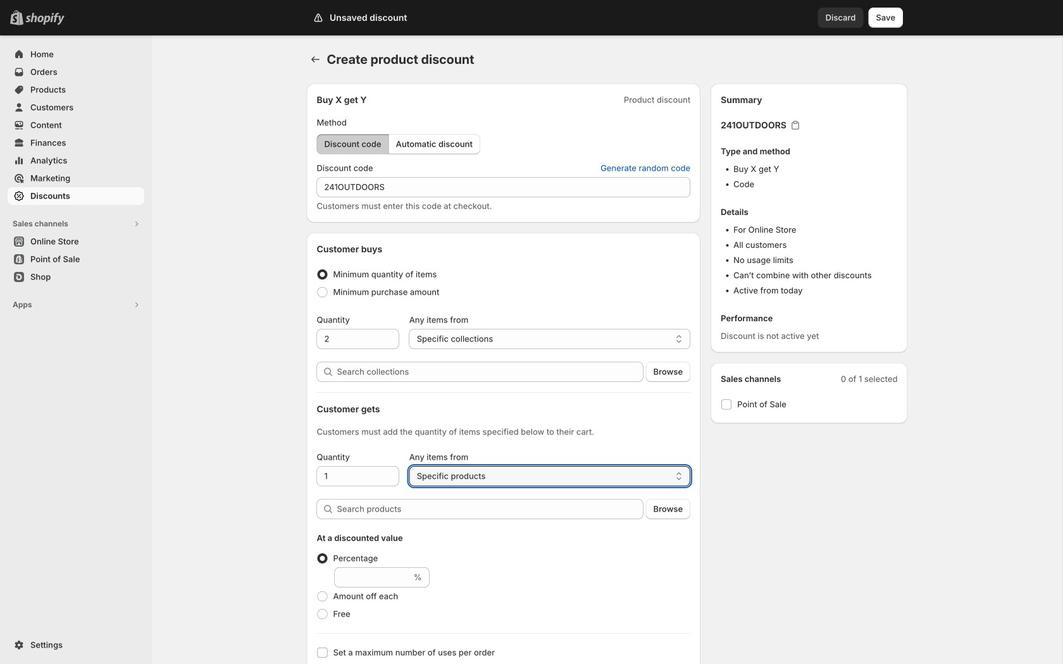 Task type: describe. For each thing, give the bounding box(es) containing it.
Search products text field
[[337, 500, 644, 520]]

shopify image
[[25, 13, 65, 25]]



Task type: locate. For each thing, give the bounding box(es) containing it.
None text field
[[317, 177, 691, 198], [317, 329, 399, 350], [317, 467, 399, 487], [335, 568, 411, 588], [317, 177, 691, 198], [317, 329, 399, 350], [317, 467, 399, 487], [335, 568, 411, 588]]

Search collections text field
[[337, 362, 644, 382]]



Task type: vqa. For each thing, say whether or not it's contained in the screenshot.
text field
yes



